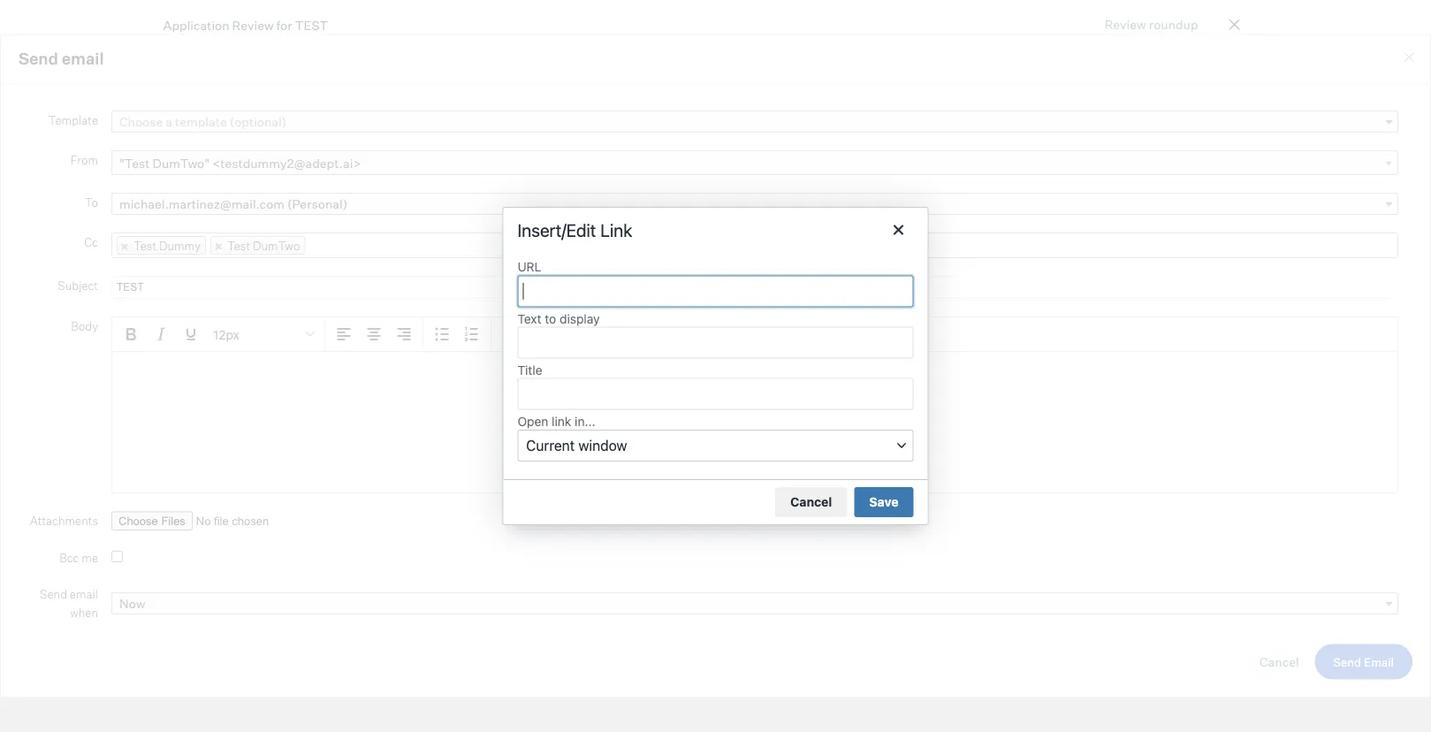 Task type: vqa. For each thing, say whether or not it's contained in the screenshot.


Task type: locate. For each thing, give the bounding box(es) containing it.
0 horizontal spatial test
[[134, 238, 157, 252]]

1 test from the left
[[134, 238, 157, 252]]

(optional)
[[230, 114, 287, 130]]

none text field inside send email "dialog"
[[305, 234, 431, 256]]

on up most
[[530, 149, 545, 165]]

None file field
[[111, 512, 329, 531]]

judgment,
[[363, 149, 423, 165]]

current window button
[[518, 430, 914, 461]]

a right choose
[[166, 114, 172, 130]]

send
[[19, 49, 58, 69], [40, 587, 67, 601], [1334, 655, 1362, 669]]

advance
[[1187, 69, 1238, 85]]

to right 'not'
[[274, 149, 286, 165]]

1 horizontal spatial for
[[726, 149, 742, 165]]

the down focus
[[513, 170, 532, 185]]

2 toolbar from the left
[[325, 317, 424, 352]]

title
[[518, 363, 543, 377]]

0 vertical spatial send
[[19, 49, 58, 69]]

email
[[62, 49, 104, 69], [70, 587, 98, 601]]

test left dummy
[[134, 238, 157, 252]]

0 vertical spatial email
[[62, 49, 104, 69]]

responded to an ad on glassdoor (test dumtwo)
[[922, 232, 1195, 266]]

review roundup
[[1105, 16, 1199, 32]]

review inside review roundup link
[[1105, 16, 1147, 32]]

test for test dummy
[[134, 238, 157, 252]]

previous element
[[127, 68, 145, 87]]

1 vertical spatial close image
[[1402, 50, 1416, 65]]

0 vertical spatial on
[[530, 149, 545, 165]]

0 horizontal spatial on
[[530, 149, 545, 165]]

applied date: september 18, 2023
[[922, 206, 1121, 222]]

email up when
[[70, 587, 98, 601]]

date:
[[972, 206, 1003, 222]]

cancel left send email
[[1260, 654, 1299, 669]]

5 toolbar from the left
[[598, 317, 695, 352]]

candidates.
[[619, 170, 687, 185]]

michael.martinez@mail.com (personal) link
[[111, 193, 1399, 215]]

1 horizontal spatial review
[[1105, 16, 1147, 32]]

0 vertical spatial a
[[166, 114, 172, 130]]

focus
[[496, 149, 528, 165]]

0 vertical spatial to
[[274, 149, 286, 165]]

candidate actions element
[[1204, 144, 1225, 175]]

(test
[[1166, 232, 1195, 248]]

now
[[119, 596, 145, 611]]

email left previous element
[[62, 49, 104, 69]]

1 horizontal spatial and
[[426, 149, 448, 165]]

0 vertical spatial close image
[[1224, 14, 1245, 35]]

next image
[[1266, 68, 1283, 85]]

to left an
[[1041, 232, 1052, 248]]

when
[[70, 606, 98, 620]]

send left the email
[[1334, 655, 1362, 669]]

1 vertical spatial email
[[70, 587, 98, 601]]

michael.martinez@mail.com
[[119, 196, 285, 212]]

leave feedback button
[[944, 61, 1076, 93]]

test for test dumtwo
[[227, 238, 250, 252]]

1 vertical spatial send
[[40, 587, 67, 601]]

send down the 'bcc'
[[40, 587, 67, 601]]

1 vertical spatial cancel
[[1260, 654, 1299, 669]]

send inside "send email when"
[[40, 587, 67, 601]]

1 horizontal spatial to
[[545, 311, 556, 326]]

from
[[71, 153, 98, 167]]

source:
[[922, 232, 969, 248]]

on right ad at the top right
[[1088, 232, 1103, 248]]

<testdummy2@adept.ai>
[[212, 156, 361, 171]]

dumtwo)
[[922, 251, 978, 266]]

a inside "try not to make a snap judgment, and instead focus on the specific attributes outlined for the role. this reduces bias and ensures we're considering the most qualified candidates."
[[323, 149, 330, 165]]

cancel inside send email "dialog"
[[1260, 654, 1299, 669]]

0 horizontal spatial cancel
[[791, 495, 832, 509]]

tags:
[[922, 278, 955, 293]]

1 horizontal spatial on
[[1088, 232, 1103, 248]]

on
[[530, 149, 545, 165], [1088, 232, 1103, 248]]

save
[[870, 495, 899, 509]]

for
[[277, 17, 292, 32], [726, 149, 742, 165]]

qualified
[[567, 170, 616, 185]]

to inside responded to an ad on glassdoor (test dumtwo)
[[1041, 232, 1052, 248]]

2023
[[1091, 206, 1121, 222]]

group
[[112, 317, 1398, 352]]

0 horizontal spatial close image
[[1224, 14, 1245, 35]]

0 horizontal spatial to
[[274, 149, 286, 165]]

0 vertical spatial and
[[426, 149, 448, 165]]

cancel inside button
[[791, 495, 832, 509]]

email inside "send email when"
[[70, 587, 98, 601]]

review
[[1105, 16, 1147, 32], [232, 17, 274, 32]]

next element
[[1266, 68, 1283, 87]]

1 vertical spatial for
[[726, 149, 742, 165]]

0 horizontal spatial a
[[166, 114, 172, 130]]

for left test
[[277, 17, 292, 32]]

2 horizontal spatial to
[[1041, 232, 1052, 248]]

0 vertical spatial cancel
[[791, 495, 832, 509]]

Subject text field
[[111, 276, 1392, 299]]

and down snap
[[335, 170, 357, 185]]

1 horizontal spatial test
[[227, 238, 250, 252]]

to inside insert/edit link dialog
[[545, 311, 556, 326]]

review right the application
[[232, 17, 274, 32]]

2 vertical spatial to
[[545, 311, 556, 326]]

for right outlined
[[726, 149, 742, 165]]

and up 'we're'
[[426, 149, 448, 165]]

1 vertical spatial on
[[1088, 232, 1103, 248]]

not
[[252, 149, 271, 165]]

to
[[274, 149, 286, 165], [1041, 232, 1052, 248], [545, 311, 556, 326]]

None checkbox
[[111, 551, 123, 562]]

choose a template (optional) link
[[111, 111, 1399, 133]]

details
[[1011, 149, 1066, 171]]

0 vertical spatial for
[[277, 17, 292, 32]]

None text field
[[305, 234, 431, 256]]

test left dumtwo
[[227, 238, 250, 252]]

insert/edit
[[518, 219, 596, 240]]

1 horizontal spatial close image
[[1402, 50, 1416, 65]]

the up most
[[548, 149, 566, 165]]

test
[[134, 238, 157, 252], [227, 238, 250, 252]]

send for send email when
[[40, 587, 67, 601]]

the left role.
[[744, 149, 763, 165]]

template
[[48, 113, 98, 127]]

role.
[[766, 149, 792, 165]]

and
[[426, 149, 448, 165], [335, 170, 357, 185]]

close image
[[1224, 14, 1245, 35], [1402, 50, 1416, 65]]

martinez
[[251, 75, 343, 102]]

1 horizontal spatial a
[[323, 149, 330, 165]]

2 vertical spatial send
[[1334, 655, 1362, 669]]

send up template
[[19, 49, 58, 69]]

on inside responded to an ad on glassdoor (test dumtwo)
[[1088, 232, 1103, 248]]

review left roundup
[[1105, 16, 1147, 32]]

2 horizontal spatial the
[[744, 149, 763, 165]]

1 vertical spatial to
[[1041, 232, 1052, 248]]

insert/edit link
[[518, 219, 632, 240]]

candidate
[[922, 149, 1007, 171]]

text
[[518, 311, 542, 326]]

now link
[[111, 592, 1399, 615]]

1 vertical spatial a
[[323, 149, 330, 165]]

url
[[518, 260, 542, 274]]

0 horizontal spatial for
[[277, 17, 292, 32]]

cancel left save
[[791, 495, 832, 509]]

test dummy
[[134, 238, 201, 252]]

review roundup link
[[1105, 15, 1199, 34]]

1 vertical spatial and
[[335, 170, 357, 185]]

1 horizontal spatial cancel
[[1260, 654, 1299, 669]]

0 horizontal spatial and
[[335, 170, 357, 185]]

choose a template (optional)
[[119, 114, 287, 130]]

to right the text
[[545, 311, 556, 326]]

email
[[1364, 655, 1394, 669]]

2 test from the left
[[227, 238, 250, 252]]

the
[[548, 149, 566, 165], [744, 149, 763, 165], [513, 170, 532, 185]]

cc
[[84, 235, 98, 249]]

a left snap
[[323, 149, 330, 165]]

to for responded to an ad on glassdoor (test dumtwo)
[[1041, 232, 1052, 248]]

email for send email
[[62, 49, 104, 69]]

send email
[[1334, 655, 1394, 669]]

toolbar
[[112, 317, 325, 352], [325, 317, 424, 352], [424, 317, 492, 352], [492, 317, 560, 352], [598, 317, 695, 352]]



Task type: describe. For each thing, give the bounding box(es) containing it.
an
[[1055, 232, 1069, 248]]

0 horizontal spatial review
[[232, 17, 274, 32]]

advance button
[[1167, 61, 1259, 93]]

send email
[[19, 49, 104, 69]]

test
[[295, 17, 328, 32]]

attachments
[[30, 513, 98, 527]]

application review for test
[[163, 17, 328, 32]]

3 toolbar from the left
[[424, 317, 492, 352]]

cancel for cancel link
[[1260, 654, 1299, 669]]

most
[[535, 170, 564, 185]]

template
[[175, 114, 227, 130]]

test dumtwo
[[227, 238, 300, 252]]

cancel link
[[1260, 654, 1299, 669]]

(personal)
[[287, 196, 348, 212]]

reject button
[[1083, 61, 1160, 93]]

on inside "try not to make a snap judgment, and instead focus on the specific attributes outlined for the role. this reduces bias and ensures we're considering the most qualified candidates."
[[530, 149, 545, 165]]

save button
[[854, 487, 914, 517]]

send email when
[[40, 587, 98, 620]]

text to display
[[518, 311, 600, 326]]

dumtwo"
[[152, 156, 210, 171]]

leave feedback
[[965, 69, 1055, 85]]

to
[[85, 195, 98, 209]]

send for send email
[[1334, 655, 1362, 669]]

specific
[[569, 149, 614, 165]]

close image inside send email "dialog"
[[1402, 50, 1416, 65]]

Text to display text field
[[518, 327, 914, 359]]

group inside send email "dialog"
[[112, 317, 1398, 352]]

open link in...
[[518, 414, 595, 429]]

for inside "try not to make a snap judgment, and instead focus on the specific attributes outlined for the role. this reduces bias and ensures we're considering the most qualified candidates."
[[726, 149, 742, 165]]

send email dialog
[[0, 34, 1431, 698]]

feedback
[[1002, 69, 1055, 85]]

subject
[[58, 278, 98, 292]]

none checkbox inside send email "dialog"
[[111, 551, 123, 562]]

Title text field
[[518, 378, 914, 410]]

bcc me
[[59, 550, 98, 565]]

responded
[[973, 232, 1038, 248]]

ad
[[1072, 232, 1086, 248]]

snap
[[333, 149, 361, 165]]

cancel button
[[776, 487, 847, 517]]

try not to make a snap judgment, and instead focus on the specific attributes outlined for the role. this reduces bias and ensures we're considering the most qualified candidates.
[[230, 149, 792, 185]]

candidate details
[[922, 149, 1066, 171]]

michael
[[166, 75, 247, 102]]

instead
[[451, 149, 493, 165]]

URL url field
[[518, 275, 914, 307]]

september
[[1007, 206, 1070, 222]]

choose
[[119, 114, 163, 130]]

open
[[518, 414, 549, 429]]

to inside "try not to make a snap judgment, and instead focus on the specific attributes outlined for the role. this reduces bias and ensures we're considering the most qualified candidates."
[[274, 149, 286, 165]]

attributes
[[616, 149, 673, 165]]

link
[[601, 219, 632, 240]]

considering
[[442, 170, 510, 185]]

"test
[[119, 156, 150, 171]]

display
[[560, 311, 600, 326]]

1 toolbar from the left
[[112, 317, 325, 352]]

0 horizontal spatial the
[[513, 170, 532, 185]]

4 toolbar from the left
[[492, 317, 560, 352]]

dummy
[[159, 238, 201, 252]]

dumtwo
[[253, 238, 300, 252]]

to for text to display
[[545, 311, 556, 326]]

michael.martinez@mail.com (personal)
[[119, 196, 348, 212]]

roundup
[[1149, 16, 1199, 32]]

reject
[[1103, 69, 1140, 85]]

current window
[[526, 437, 627, 454]]

a inside "dialog"
[[166, 114, 172, 130]]

in...
[[575, 414, 595, 429]]

current
[[526, 437, 575, 454]]

"test dumtwo" <testdummy2@adept.ai> link
[[111, 150, 1399, 176]]

try
[[230, 149, 250, 165]]

bcc
[[59, 550, 79, 565]]

outlined
[[676, 149, 723, 165]]

cancel for cancel button in the bottom right of the page
[[791, 495, 832, 509]]

leave
[[965, 69, 999, 85]]

reduces
[[259, 170, 305, 185]]

window
[[579, 437, 627, 454]]

18,
[[1073, 206, 1088, 222]]

me
[[82, 550, 98, 565]]

send for send email
[[19, 49, 58, 69]]

this
[[230, 170, 256, 185]]

bias
[[308, 170, 332, 185]]

"test dumtwo" <testdummy2@adept.ai>
[[119, 156, 361, 171]]

applied
[[922, 206, 969, 222]]

email for send email when
[[70, 587, 98, 601]]

insert/edit link dialog
[[503, 207, 929, 525]]

glassdoor
[[1105, 232, 1163, 248]]

send email link
[[1315, 644, 1413, 680]]

link
[[552, 414, 572, 429]]

1 horizontal spatial the
[[548, 149, 566, 165]]

michael martinez
[[166, 75, 343, 102]]

none file field inside send email "dialog"
[[111, 512, 329, 531]]

body
[[71, 319, 98, 333]]

ensures
[[359, 170, 405, 185]]



